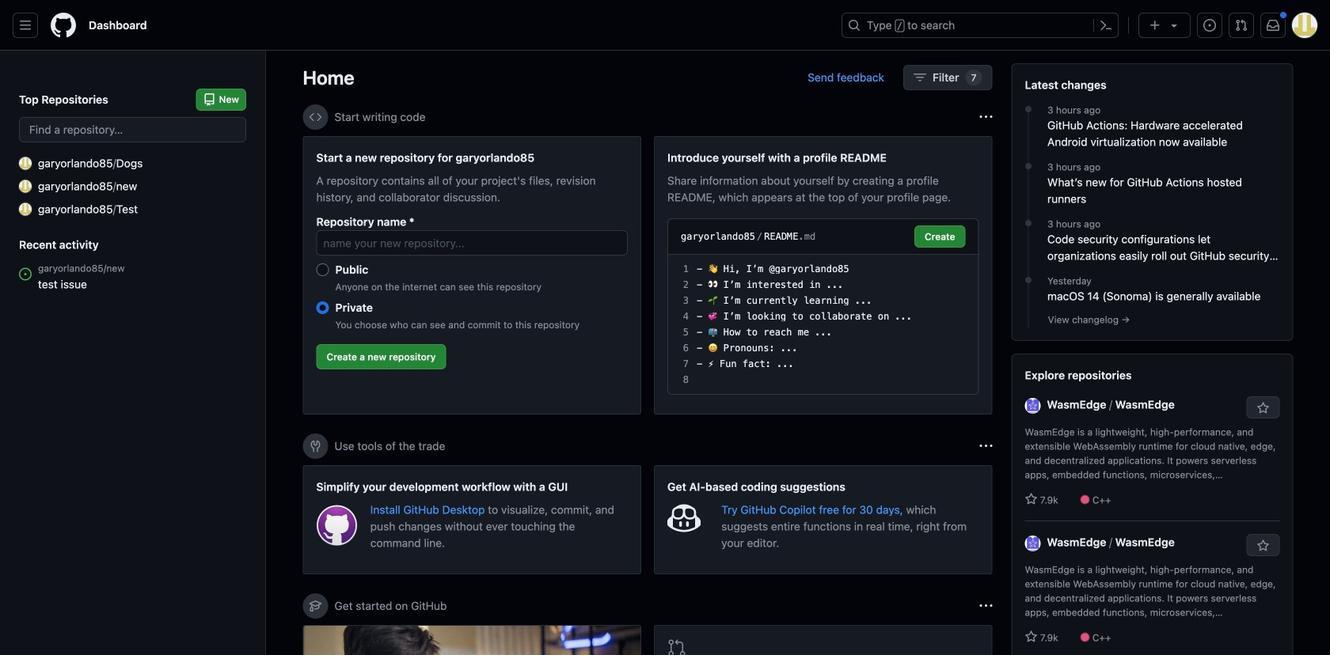 Task type: describe. For each thing, give the bounding box(es) containing it.
none radio inside start a new repository element
[[316, 264, 329, 276]]

@wasmedge profile image for star this repository image star image
[[1025, 398, 1041, 414]]

start a new repository element
[[303, 136, 642, 415]]

Top Repositories search field
[[19, 117, 246, 143]]

new image
[[19, 180, 32, 193]]

explore repositories navigation
[[1012, 354, 1294, 656]]

get ai-based coding suggestions element
[[654, 466, 993, 575]]

none radio inside start a new repository element
[[316, 302, 329, 314]]

code image
[[309, 111, 322, 124]]

dogs image
[[19, 157, 32, 170]]

notifications image
[[1267, 19, 1280, 32]]

issue opened image
[[1204, 19, 1217, 32]]

git pull request image
[[1236, 19, 1248, 32]]

homepage image
[[51, 13, 76, 38]]

star this repository image
[[1258, 402, 1270, 415]]

filter image
[[914, 71, 927, 84]]

git pull request image
[[668, 639, 687, 656]]

test image
[[19, 203, 32, 216]]

Find a repository… text field
[[19, 117, 246, 143]]

triangle down image
[[1168, 19, 1181, 32]]

plus image
[[1149, 19, 1162, 32]]



Task type: vqa. For each thing, say whether or not it's contained in the screenshot.
plus icon
yes



Task type: locate. For each thing, give the bounding box(es) containing it.
0 vertical spatial @wasmedge profile image
[[1025, 398, 1041, 414]]

dot fill image
[[1023, 103, 1035, 116], [1023, 160, 1035, 173], [1023, 217, 1035, 230], [1023, 274, 1035, 287]]

name your new repository... text field
[[316, 231, 628, 256]]

2 why am i seeing this? image from the top
[[980, 600, 993, 613]]

star image for star this repository image
[[1025, 494, 1038, 506]]

1 star image from the top
[[1025, 494, 1038, 506]]

1 why am i seeing this? image from the top
[[980, 440, 993, 453]]

None radio
[[316, 264, 329, 276]]

@wasmedge profile image for star this repository icon star image
[[1025, 536, 1041, 552]]

github desktop image
[[316, 505, 358, 547]]

2 dot fill image from the top
[[1023, 160, 1035, 173]]

2 star image from the top
[[1025, 631, 1038, 644]]

2 @wasmedge profile image from the top
[[1025, 536, 1041, 552]]

explore element
[[1012, 63, 1294, 656]]

tools image
[[309, 440, 322, 453]]

1 @wasmedge profile image from the top
[[1025, 398, 1041, 414]]

command palette image
[[1100, 19, 1113, 32]]

4 dot fill image from the top
[[1023, 274, 1035, 287]]

what is github? element
[[303, 626, 642, 656]]

open issue image
[[19, 268, 32, 281]]

3 dot fill image from the top
[[1023, 217, 1035, 230]]

0 vertical spatial why am i seeing this? image
[[980, 440, 993, 453]]

None submit
[[915, 226, 966, 248]]

none submit inside the introduce yourself with a profile readme element
[[915, 226, 966, 248]]

what is github? image
[[304, 627, 641, 656]]

mortar board image
[[309, 600, 322, 613]]

0 vertical spatial star image
[[1025, 494, 1038, 506]]

why am i seeing this? image
[[980, 440, 993, 453], [980, 600, 993, 613]]

star image for star this repository icon
[[1025, 631, 1038, 644]]

1 dot fill image from the top
[[1023, 103, 1035, 116]]

1 vertical spatial star image
[[1025, 631, 1038, 644]]

None radio
[[316, 302, 329, 314]]

1 vertical spatial @wasmedge profile image
[[1025, 536, 1041, 552]]

simplify your development workflow with a gui element
[[303, 466, 642, 575]]

star image
[[1025, 494, 1038, 506], [1025, 631, 1038, 644]]

star this repository image
[[1258, 540, 1270, 553]]

1 vertical spatial why am i seeing this? image
[[980, 600, 993, 613]]

why am i seeing this? image for 'simplify your development workflow with a gui' "element"
[[980, 440, 993, 453]]

why am i seeing this? image
[[980, 111, 993, 124]]

@wasmedge profile image
[[1025, 398, 1041, 414], [1025, 536, 1041, 552]]

why am i seeing this? image for "what is github?" element
[[980, 600, 993, 613]]

introduce yourself with a profile readme element
[[654, 136, 993, 415]]



